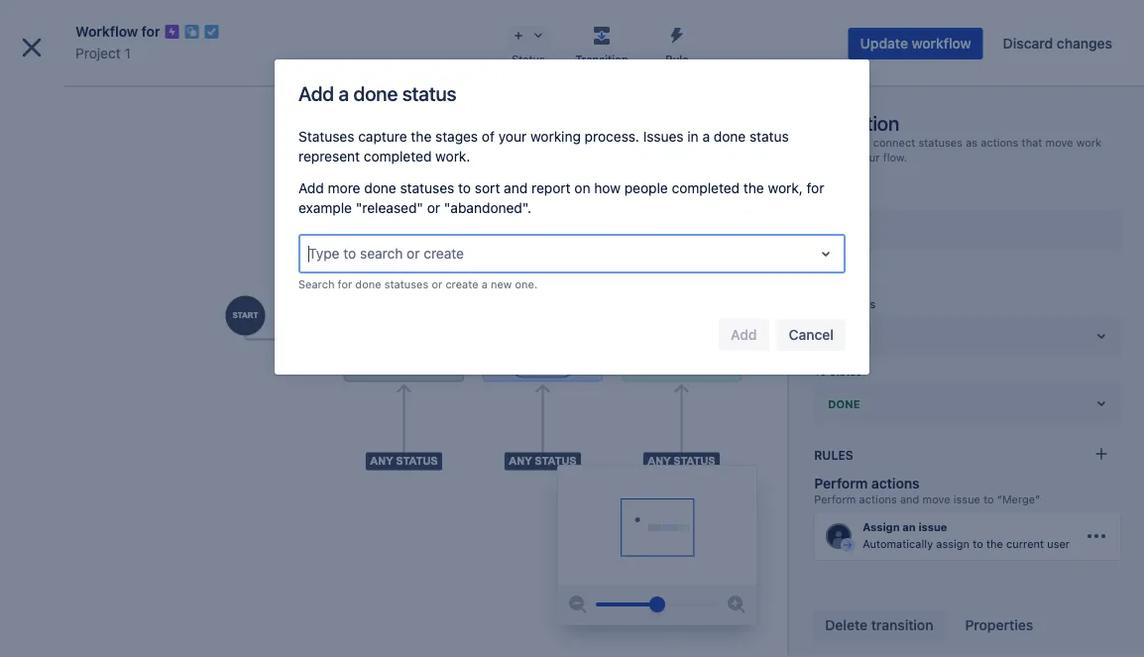 Task type: vqa. For each thing, say whether or not it's contained in the screenshot.
the rightmost page
no



Task type: describe. For each thing, give the bounding box(es) containing it.
connect
[[874, 136, 916, 149]]

transitions
[[814, 136, 871, 149]]

add for add more done statuses to sort and report on how people completed the work, for example "released" or "abandoned".
[[299, 180, 324, 196]]

1 horizontal spatial a
[[482, 278, 488, 291]]

project 1 link
[[75, 42, 131, 65]]

open image for the "from status" element
[[1090, 325, 1114, 348]]

assign
[[937, 538, 970, 551]]

2 group from the top
[[8, 342, 230, 396]]

or inside add more done statuses to sort and report on how people completed the work, for example "released" or "abandoned".
[[427, 200, 441, 216]]

1 group from the top
[[8, 192, 230, 448]]

completed inside add more done statuses to sort and report on how people completed the work, for example "released" or "abandoned".
[[672, 180, 740, 196]]

do
[[849, 330, 866, 343]]

merge
[[824, 222, 864, 239]]

your inside 'statuses capture the stages of your working process. issues in a done status represent completed work.'
[[499, 128, 527, 145]]

statuses for add
[[400, 180, 455, 196]]

to do
[[831, 330, 866, 343]]

workflow
[[912, 35, 972, 52]]

project
[[75, 45, 121, 62]]

move inside perform actions perform actions and move issue to "merge"
[[923, 493, 951, 506]]

move inside transition transitions connect statuses as actions that move work through your flow.
[[1046, 136, 1074, 149]]

work,
[[768, 180, 803, 196]]

changes
[[1057, 35, 1113, 52]]

zoom in image
[[725, 593, 749, 617]]

primary element
[[12, 0, 768, 55]]

capture
[[358, 128, 407, 145]]

for inside add more done statuses to sort and report on how people completed the work, for example "released" or "abandoned".
[[807, 180, 825, 196]]

issues
[[644, 128, 684, 145]]

add a done status
[[299, 81, 457, 105]]

type
[[309, 246, 340, 262]]

create banner
[[0, 0, 1145, 56]]

search
[[299, 278, 335, 291]]

add a done status dialog
[[275, 60, 870, 375]]

zoom out image
[[567, 593, 590, 617]]

1 vertical spatial or
[[407, 246, 420, 262]]

transition for transition transitions connect statuses as actions that move work through your flow.
[[814, 111, 900, 134]]

workflow for
[[75, 23, 160, 40]]

user
[[1048, 538, 1071, 551]]

add for add a done status
[[299, 81, 334, 105]]

discard changes
[[1004, 35, 1113, 52]]

from status element
[[815, 317, 1122, 356]]

work.
[[436, 148, 471, 165]]

status
[[512, 53, 545, 65]]

the inside assign an issue automatically assign to the current user
[[987, 538, 1004, 551]]

to inside add more done statuses to sort and report on how people completed the work, for example "released" or "abandoned".
[[458, 180, 471, 196]]

project 1
[[75, 45, 131, 62]]

transition for transition
[[576, 53, 629, 66]]

add rule image
[[1094, 446, 1110, 462]]

of
[[482, 128, 495, 145]]

search for done statuses or create a new one.
[[299, 278, 538, 291]]

as
[[966, 136, 978, 149]]

1 vertical spatial create
[[446, 278, 479, 291]]

you're in the workflow viewfinder, use the arrow keys to move it element
[[559, 466, 757, 585]]

people
[[625, 180, 668, 196]]

properties button
[[954, 610, 1046, 642]]

delete transition
[[826, 618, 934, 634]]

done for add more done statuses to sort and report on how people completed the work, for example "released" or "abandoned".
[[364, 180, 397, 196]]

transition
[[872, 618, 934, 634]]

new
[[491, 278, 512, 291]]

transition transitions connect statuses as actions that move work through your flow.
[[814, 111, 1102, 164]]

status inside 'statuses capture the stages of your working process. issues in a done status represent completed work.'
[[750, 128, 789, 145]]

how
[[595, 180, 621, 196]]

transition dialog
[[0, 0, 1145, 658]]

the inside add more done statuses to sort and report on how people completed the work, for example "released" or "abandoned".
[[744, 180, 765, 196]]

on
[[575, 180, 591, 196]]

to status element
[[815, 384, 1122, 423]]

an
[[903, 521, 916, 534]]

name
[[814, 187, 849, 201]]



Task type: locate. For each thing, give the bounding box(es) containing it.
your left flow.
[[858, 151, 880, 164]]

0 vertical spatial a
[[339, 81, 349, 105]]

and right sort
[[504, 180, 528, 196]]

0 horizontal spatial to
[[815, 365, 827, 378]]

jira software image
[[52, 15, 75, 39], [52, 15, 75, 39]]

1 horizontal spatial transition
[[814, 111, 900, 134]]

in
[[688, 128, 699, 145]]

1 vertical spatial your
[[858, 151, 880, 164]]

add inside add more done statuses to sort and report on how people completed the work, for example "released" or "abandoned".
[[299, 180, 324, 196]]

status up the done
[[830, 365, 862, 378]]

the left work,
[[744, 180, 765, 196]]

0 vertical spatial open image
[[1090, 325, 1114, 348]]

your
[[499, 128, 527, 145], [858, 151, 880, 164]]

group
[[8, 192, 230, 448], [8, 342, 230, 396]]

actions up assign
[[860, 493, 898, 506]]

done right in
[[714, 128, 746, 145]]

2 vertical spatial the
[[987, 538, 1004, 551]]

0 vertical spatial transition
[[576, 53, 629, 66]]

1 vertical spatial completed
[[672, 180, 740, 196]]

work
[[1077, 136, 1102, 149]]

and up "an" at the right of the page
[[901, 493, 920, 506]]

completed down in
[[672, 180, 740, 196]]

transition inside popup button
[[576, 53, 629, 66]]

2 vertical spatial for
[[338, 278, 352, 291]]

from status
[[815, 298, 876, 311]]

the inside 'statuses capture the stages of your working process. issues in a done status represent completed work.'
[[411, 128, 432, 145]]

transition button
[[564, 20, 640, 67]]

update workflow
[[861, 35, 972, 52]]

rule
[[666, 53, 689, 66]]

0 vertical spatial actions
[[981, 136, 1019, 149]]

1 open image from the top
[[1090, 325, 1114, 348]]

discard changes button
[[992, 28, 1125, 60]]

and inside perform actions perform actions and move issue to "merge"
[[901, 493, 920, 506]]

done inside 'statuses capture the stages of your working process. issues in a done status represent completed work.'
[[714, 128, 746, 145]]

1 vertical spatial add
[[299, 180, 324, 196]]

or down type to search or create
[[432, 278, 443, 291]]

for inside the transition dialog
[[141, 23, 160, 40]]

"abandoned".
[[444, 200, 532, 216]]

statuses for search
[[385, 278, 429, 291]]

create left new
[[446, 278, 479, 291]]

2 vertical spatial statuses
[[385, 278, 429, 291]]

the
[[411, 128, 432, 145], [744, 180, 765, 196], [987, 538, 1004, 551]]

issue up assign an issue automatically assign to the current user at the bottom of the page
[[954, 493, 981, 506]]

1 vertical spatial a
[[703, 128, 710, 145]]

0 vertical spatial add
[[299, 81, 334, 105]]

delete
[[826, 618, 868, 634]]

2 horizontal spatial for
[[807, 180, 825, 196]]

discard
[[1004, 35, 1054, 52]]

working
[[531, 128, 581, 145]]

delete transition button
[[814, 610, 946, 642]]

1 vertical spatial the
[[744, 180, 765, 196]]

1 vertical spatial actions
[[872, 476, 920, 492]]

0 vertical spatial issue
[[954, 493, 981, 506]]

transition
[[576, 53, 629, 66], [814, 111, 900, 134]]

represent
[[299, 148, 360, 165]]

to left "merge"
[[984, 493, 995, 506]]

"merge"
[[998, 493, 1041, 506]]

0 horizontal spatial issue
[[919, 521, 948, 534]]

0 horizontal spatial transition
[[576, 53, 629, 66]]

0 vertical spatial completed
[[364, 148, 432, 165]]

the left stages
[[411, 128, 432, 145]]

add
[[299, 81, 334, 105], [299, 180, 324, 196]]

search
[[360, 246, 403, 262]]

actions inside transition transitions connect statuses as actions that move work through your flow.
[[981, 136, 1019, 149]]

to left sort
[[458, 180, 471, 196]]

add up statuses
[[299, 81, 334, 105]]

to down cancel button
[[815, 365, 827, 378]]

cancel button
[[777, 319, 846, 351]]

rules
[[815, 448, 854, 462]]

0 horizontal spatial and
[[504, 180, 528, 196]]

0 vertical spatial for
[[141, 23, 160, 40]]

your right of
[[499, 128, 527, 145]]

issue inside perform actions perform actions and move issue to "merge"
[[954, 493, 981, 506]]

2 vertical spatial a
[[482, 278, 488, 291]]

through
[[814, 151, 854, 164]]

the left current
[[987, 538, 1004, 551]]

1 vertical spatial to
[[815, 365, 827, 378]]

open image for to status element on the bottom right of the page
[[1090, 392, 1114, 416]]

perform
[[815, 476, 868, 492], [815, 493, 857, 506]]

or right "released"
[[427, 200, 441, 216]]

a up statuses
[[339, 81, 349, 105]]

example
[[299, 200, 352, 216]]

for right workflow
[[141, 23, 160, 40]]

0 vertical spatial create
[[424, 246, 464, 262]]

cancel
[[789, 327, 834, 343]]

1 vertical spatial transition
[[814, 111, 900, 134]]

to
[[458, 180, 471, 196], [344, 246, 356, 262], [984, 493, 995, 506], [973, 538, 984, 551]]

create
[[617, 19, 661, 35]]

for for search for done statuses or create a new one.
[[338, 278, 352, 291]]

perform actions perform actions and move issue to "merge"
[[815, 476, 1041, 506]]

1 horizontal spatial for
[[338, 278, 352, 291]]

create
[[424, 246, 464, 262], [446, 278, 479, 291]]

done for search for done statuses or create a new one.
[[355, 278, 382, 291]]

for right "search"
[[338, 278, 352, 291]]

actions up "an" at the right of the page
[[872, 476, 920, 492]]

to for to status
[[815, 365, 827, 378]]

1 vertical spatial perform
[[815, 493, 857, 506]]

1 horizontal spatial and
[[901, 493, 920, 506]]

report
[[532, 180, 571, 196]]

0 horizontal spatial a
[[339, 81, 349, 105]]

1 add from the top
[[299, 81, 334, 105]]

1 horizontal spatial completed
[[672, 180, 740, 196]]

done
[[354, 81, 398, 105], [714, 128, 746, 145], [364, 180, 397, 196], [355, 278, 382, 291]]

statuses down type to search or create
[[385, 278, 429, 291]]

for right work,
[[807, 180, 825, 196]]

done inside add more done statuses to sort and report on how people completed the work, for example "released" or "abandoned".
[[364, 180, 397, 196]]

"released"
[[356, 200, 424, 216]]

statuses capture the stages of your working process. issues in a done status represent completed work.
[[299, 128, 789, 165]]

to status
[[815, 365, 862, 378]]

0 horizontal spatial the
[[411, 128, 432, 145]]

process.
[[585, 128, 640, 145]]

2 add from the top
[[299, 180, 324, 196]]

one.
[[515, 278, 538, 291]]

1 vertical spatial open image
[[1090, 392, 1114, 416]]

statuses for transition
[[919, 136, 963, 149]]

close workflow editor image
[[16, 32, 48, 63]]

open image
[[814, 242, 838, 266]]

statuses left as
[[919, 136, 963, 149]]

2 open image from the top
[[1090, 392, 1114, 416]]

update
[[861, 35, 909, 52]]

or
[[427, 200, 441, 216], [407, 246, 420, 262], [432, 278, 443, 291]]

add up example
[[299, 180, 324, 196]]

2 vertical spatial or
[[432, 278, 443, 291]]

assign an issue automatically assign to the current user
[[863, 521, 1071, 551]]

0 horizontal spatial move
[[923, 493, 951, 506]]

status
[[402, 81, 457, 105], [750, 128, 789, 145], [844, 298, 876, 311], [830, 365, 862, 378]]

status up stages
[[402, 81, 457, 105]]

1 vertical spatial issue
[[919, 521, 948, 534]]

open image inside the "from status" element
[[1090, 325, 1114, 348]]

completed down capture
[[364, 148, 432, 165]]

properties
[[966, 618, 1034, 634]]

update workflow button
[[849, 28, 984, 60]]

issue inside assign an issue automatically assign to the current user
[[919, 521, 948, 534]]

1 vertical spatial and
[[901, 493, 920, 506]]

move up assign an issue automatically assign to the current user at the bottom of the page
[[923, 493, 951, 506]]

a right in
[[703, 128, 710, 145]]

stages
[[436, 128, 478, 145]]

open image inside to status element
[[1090, 392, 1114, 416]]

0 vertical spatial statuses
[[919, 136, 963, 149]]

statuses down work.
[[400, 180, 455, 196]]

completed
[[364, 148, 432, 165], [672, 180, 740, 196]]

transition down create button
[[576, 53, 629, 66]]

move
[[1046, 136, 1074, 149], [923, 493, 951, 506]]

status up work,
[[750, 128, 789, 145]]

done up capture
[[354, 81, 398, 105]]

Zoom level range field
[[596, 585, 719, 625]]

your inside transition transitions connect statuses as actions that move work through your flow.
[[858, 151, 880, 164]]

and
[[504, 180, 528, 196], [901, 493, 920, 506]]

0 horizontal spatial your
[[499, 128, 527, 145]]

transition up transitions
[[814, 111, 900, 134]]

statuses inside transition transitions connect statuses as actions that move work through your flow.
[[919, 136, 963, 149]]

1 vertical spatial statuses
[[400, 180, 455, 196]]

2 vertical spatial actions
[[860, 493, 898, 506]]

1
[[125, 45, 131, 62]]

status up the do
[[844, 298, 876, 311]]

for for workflow for
[[141, 23, 160, 40]]

to right type
[[344, 246, 356, 262]]

a inside 'statuses capture the stages of your working process. issues in a done status represent completed work.'
[[703, 128, 710, 145]]

0 vertical spatial the
[[411, 128, 432, 145]]

done down search at the top
[[355, 278, 382, 291]]

issue
[[954, 493, 981, 506], [919, 521, 948, 534]]

statuses
[[299, 128, 355, 145]]

0 horizontal spatial completed
[[364, 148, 432, 165]]

Search field
[[768, 11, 966, 43]]

flow.
[[884, 151, 908, 164]]

move right that
[[1046, 136, 1074, 149]]

and inside add more done statuses to sort and report on how people completed the work, for example "released" or "abandoned".
[[504, 180, 528, 196]]

for
[[141, 23, 160, 40], [807, 180, 825, 196], [338, 278, 352, 291]]

actions
[[981, 136, 1019, 149], [872, 476, 920, 492], [860, 493, 898, 506]]

assign
[[863, 521, 900, 534]]

that
[[1022, 136, 1043, 149]]

workflow
[[75, 23, 138, 40]]

from
[[815, 298, 841, 311]]

to for to do
[[831, 330, 846, 343]]

1 vertical spatial for
[[807, 180, 825, 196]]

to
[[831, 330, 846, 343], [815, 365, 827, 378]]

completed inside 'statuses capture the stages of your working process. issues in a done status represent completed work.'
[[364, 148, 432, 165]]

done up "released"
[[364, 180, 397, 196]]

create up search for done statuses or create a new one.
[[424, 246, 464, 262]]

1 horizontal spatial to
[[831, 330, 846, 343]]

path
[[815, 270, 846, 284]]

0 vertical spatial your
[[499, 128, 527, 145]]

0 vertical spatial to
[[831, 330, 846, 343]]

to left the do
[[831, 330, 846, 343]]

Search or create a status text field
[[309, 244, 312, 264]]

transition inside transition transitions connect statuses as actions that move work through your flow.
[[814, 111, 900, 134]]

issue right "an" at the right of the page
[[919, 521, 948, 534]]

2 horizontal spatial the
[[987, 538, 1004, 551]]

0 vertical spatial perform
[[815, 476, 868, 492]]

1 vertical spatial move
[[923, 493, 951, 506]]

1 horizontal spatial your
[[858, 151, 880, 164]]

type to search or create
[[309, 246, 464, 262]]

add more done statuses to sort and report on how people completed the work, for example "released" or "abandoned".
[[299, 180, 825, 216]]

current
[[1007, 538, 1045, 551]]

to inside the "from status" element
[[831, 330, 846, 343]]

actions right as
[[981, 136, 1019, 149]]

to right assign
[[973, 538, 984, 551]]

statuses
[[919, 136, 963, 149], [400, 180, 455, 196], [385, 278, 429, 291]]

done for add a done status
[[354, 81, 398, 105]]

sort
[[475, 180, 500, 196]]

0 vertical spatial or
[[427, 200, 441, 216]]

rule button
[[640, 20, 715, 67]]

0 vertical spatial and
[[504, 180, 528, 196]]

0 vertical spatial move
[[1046, 136, 1074, 149]]

create button
[[605, 11, 673, 43]]

1 horizontal spatial the
[[744, 180, 765, 196]]

open image
[[1090, 325, 1114, 348], [1090, 392, 1114, 416]]

1 horizontal spatial move
[[1046, 136, 1074, 149]]

done
[[829, 398, 861, 411]]

or up search for done statuses or create a new one.
[[407, 246, 420, 262]]

1 perform from the top
[[815, 476, 868, 492]]

0 horizontal spatial for
[[141, 23, 160, 40]]

to inside perform actions perform actions and move issue to "merge"
[[984, 493, 995, 506]]

automatically
[[863, 538, 934, 551]]

2 perform from the top
[[815, 493, 857, 506]]

more
[[328, 180, 361, 196]]

a left new
[[482, 278, 488, 291]]

2 horizontal spatial a
[[703, 128, 710, 145]]

1 horizontal spatial issue
[[954, 493, 981, 506]]

to inside assign an issue automatically assign to the current user
[[973, 538, 984, 551]]

statuses inside add more done statuses to sort and report on how people completed the work, for example "released" or "abandoned".
[[400, 180, 455, 196]]

a
[[339, 81, 349, 105], [703, 128, 710, 145], [482, 278, 488, 291]]



